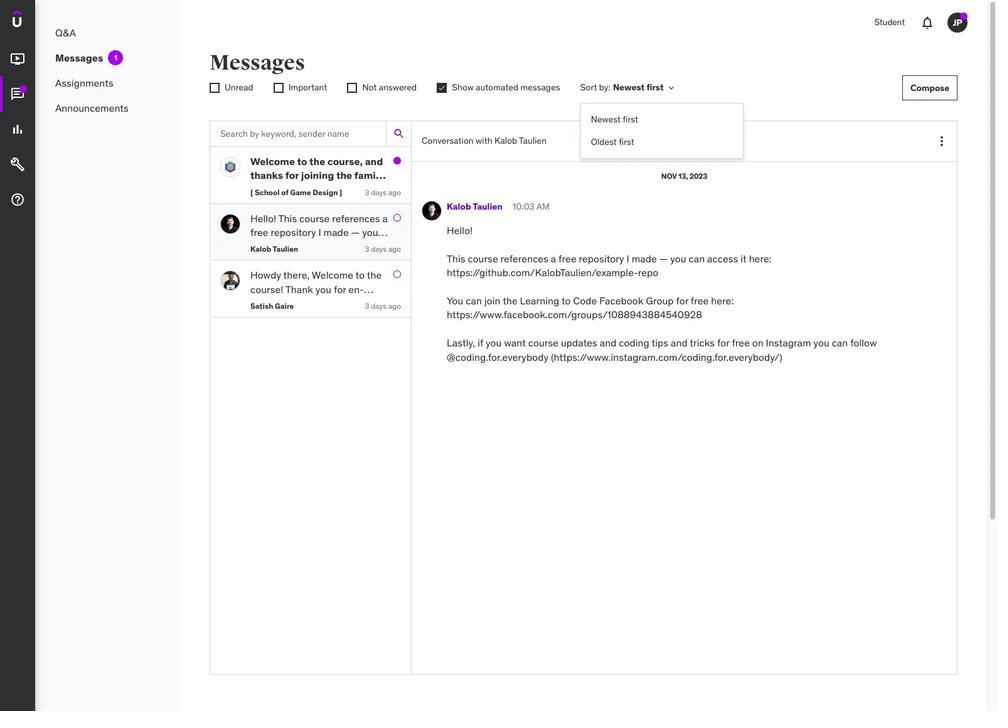 Task type: vqa. For each thing, say whether or not it's contained in the screenshot.
Not answered
yes



Task type: describe. For each thing, give the bounding box(es) containing it.
lastly,
[[447, 337, 476, 349]]

0 horizontal spatial taulien
[[273, 245, 299, 254]]

3 for satish gaire
[[365, 301, 370, 311]]

a
[[551, 252, 557, 265]]

2 horizontal spatial you
[[814, 337, 830, 349]]

automated
[[476, 82, 519, 93]]

0 vertical spatial newest
[[614, 82, 645, 93]]

tricks
[[690, 337, 715, 349]]

school
[[255, 188, 280, 197]]

by:
[[600, 82, 611, 93]]

udemy image
[[13, 10, 70, 32]]

0 horizontal spatial kalob taulien
[[251, 245, 299, 254]]

satish
[[251, 301, 273, 311]]

you
[[447, 295, 464, 307]]

1 vertical spatial kalob
[[447, 201, 472, 213]]

2 medium image from the top
[[10, 157, 25, 172]]

0 horizontal spatial can
[[466, 295, 482, 307]]

ago for kalob taulien
[[389, 245, 401, 254]]

0 horizontal spatial course
[[468, 252, 498, 265]]

days for satish gaire
[[371, 301, 387, 311]]

3 for [ school of game design ]
[[365, 188, 370, 197]]

satish gaire
[[251, 301, 294, 311]]

2 medium image from the top
[[10, 122, 25, 137]]

it
[[741, 252, 747, 265]]

1 medium image from the top
[[10, 52, 25, 67]]

conversation
[[422, 135, 474, 146]]

notifications image
[[921, 15, 936, 30]]

newest inside button
[[591, 114, 621, 125]]

am
[[537, 201, 550, 213]]

of
[[282, 188, 289, 197]]

0 horizontal spatial here:
[[712, 295, 734, 307]]

answered
[[379, 82, 417, 93]]

nov 13, 2023
[[662, 171, 708, 181]]

1 horizontal spatial taulien
[[473, 201, 503, 213]]

conversation actions image
[[935, 134, 950, 149]]

2 horizontal spatial taulien
[[519, 135, 547, 146]]

0 vertical spatial kalob
[[495, 135, 518, 146]]

days for kalob taulien
[[371, 245, 387, 254]]

13,
[[679, 171, 689, 181]]

i
[[627, 252, 630, 265]]

conversation with kalob taulien
[[422, 135, 547, 146]]

2 and from the left
[[671, 337, 688, 349]]

references
[[501, 252, 549, 265]]

first for oldest first
[[619, 136, 635, 147]]

oldest first
[[591, 136, 635, 147]]

important
[[289, 82, 327, 93]]

2023
[[690, 171, 708, 181]]

unread
[[225, 82, 254, 93]]

1 horizontal spatial can
[[689, 252, 705, 265]]

hello!
[[447, 224, 473, 237]]

q&a
[[55, 26, 76, 39]]

not
[[363, 82, 377, 93]]

nov
[[662, 171, 677, 181]]

1 xsmall image from the left
[[667, 83, 677, 93]]

10:03 am
[[513, 201, 550, 213]]

2 vertical spatial kalob
[[251, 245, 271, 254]]

search image
[[393, 127, 405, 140]]

instagram
[[767, 337, 812, 349]]

3 medium image from the top
[[10, 192, 25, 207]]

assignments
[[55, 76, 114, 89]]

0 vertical spatial first
[[647, 82, 664, 93]]

1 horizontal spatial you
[[671, 252, 687, 265]]

jp link
[[943, 8, 974, 38]]

oldest first button
[[581, 131, 743, 153]]

sort by: newest first
[[581, 82, 664, 93]]

compose
[[911, 82, 950, 93]]

0 vertical spatial here:
[[750, 252, 772, 265]]

3 days ago for satish gaire
[[365, 301, 401, 311]]

made
[[632, 252, 657, 265]]

code
[[574, 295, 597, 307]]

the
[[503, 295, 518, 307]]

game
[[290, 188, 311, 197]]

0 horizontal spatial messages
[[55, 51, 103, 64]]



Task type: locate. For each thing, give the bounding box(es) containing it.
1 vertical spatial kalob taulien
[[251, 245, 299, 254]]

ago for [ school of game design ]
[[389, 188, 401, 197]]

updates
[[561, 337, 598, 349]]

first up oldest first
[[623, 114, 639, 125]]

xsmall image
[[667, 83, 677, 93], [210, 83, 220, 93], [274, 83, 284, 93], [437, 83, 447, 93]]

kalob taulien
[[447, 201, 503, 213], [251, 245, 299, 254]]

2 vertical spatial free
[[733, 337, 751, 349]]

1 horizontal spatial messages
[[210, 50, 305, 76]]

1 horizontal spatial for
[[718, 337, 730, 349]]

0 vertical spatial medium image
[[10, 52, 25, 67]]

1 vertical spatial 3
[[365, 245, 370, 254]]

2 3 from the top
[[365, 245, 370, 254]]

on
[[753, 337, 764, 349]]

student
[[875, 16, 906, 28]]

xsmall image for show automated messages
[[437, 83, 447, 93]]

0 vertical spatial 3 days ago
[[365, 188, 401, 197]]

newest right "by:"
[[614, 82, 645, 93]]

3 days ago
[[365, 188, 401, 197], [365, 245, 401, 254], [365, 301, 401, 311]]

2 horizontal spatial can
[[833, 337, 849, 349]]

follow
[[851, 337, 878, 349]]

1 vertical spatial free
[[691, 295, 709, 307]]

join
[[485, 295, 501, 307]]

1 horizontal spatial kalob
[[447, 201, 472, 213]]

0 vertical spatial medium image
[[10, 87, 25, 102]]

access
[[708, 252, 739, 265]]

2 vertical spatial medium image
[[10, 192, 25, 207]]

student link
[[868, 8, 913, 38]]

1 vertical spatial here:
[[712, 295, 734, 307]]

medium image
[[10, 87, 25, 102], [10, 157, 25, 172]]

ago
[[389, 188, 401, 197], [389, 245, 401, 254], [389, 301, 401, 311]]

days for [ school of game design ]
[[371, 188, 387, 197]]

oldest
[[591, 136, 617, 147]]

[
[[251, 188, 253, 197]]

2 vertical spatial can
[[833, 337, 849, 349]]

messages up assignments
[[55, 51, 103, 64]]

0 vertical spatial 3
[[365, 188, 370, 197]]

(https://www.instagram.com/coding.for.everybody/)
[[551, 351, 783, 363]]

1 vertical spatial for
[[718, 337, 730, 349]]

1 ago from the top
[[389, 188, 401, 197]]

0 vertical spatial free
[[559, 252, 577, 265]]

2 vertical spatial days
[[371, 301, 387, 311]]

first up newest first button
[[647, 82, 664, 93]]

can left join
[[466, 295, 482, 307]]

messages
[[210, 50, 305, 76], [55, 51, 103, 64]]

you right —
[[671, 252, 687, 265]]

0 vertical spatial course
[[468, 252, 498, 265]]

2 vertical spatial 3
[[365, 301, 370, 311]]

you
[[671, 252, 687, 265], [486, 337, 502, 349], [814, 337, 830, 349]]

3 days ago for [ school of game design ]
[[365, 188, 401, 197]]

coding
[[619, 337, 650, 349]]

free left on
[[733, 337, 751, 349]]

0 vertical spatial kalob taulien
[[447, 201, 503, 213]]

first inside oldest first button
[[619, 136, 635, 147]]

3 3 days ago from the top
[[365, 301, 401, 311]]

0 vertical spatial ago
[[389, 188, 401, 197]]

and up (https://www.instagram.com/coding.for.everybody/)
[[671, 337, 688, 349]]

4 xsmall image from the left
[[437, 83, 447, 93]]

0 horizontal spatial kalob
[[251, 245, 271, 254]]

1 horizontal spatial course
[[529, 337, 559, 349]]

1 horizontal spatial free
[[691, 295, 709, 307]]

xsmall image left show
[[437, 83, 447, 93]]

messages up unread
[[210, 50, 305, 76]]

for
[[677, 295, 689, 307], [718, 337, 730, 349]]

course right this
[[468, 252, 498, 265]]

10:03
[[513, 201, 535, 213]]

2 xsmall image from the left
[[210, 83, 220, 93]]

xsmall image for unread
[[210, 83, 220, 93]]

0 horizontal spatial free
[[559, 252, 577, 265]]

[ school of game design ]
[[251, 188, 343, 197]]

1 and from the left
[[600, 337, 617, 349]]

and
[[600, 337, 617, 349], [671, 337, 688, 349]]

1 horizontal spatial and
[[671, 337, 688, 349]]

and left coding
[[600, 337, 617, 349]]

0 horizontal spatial for
[[677, 295, 689, 307]]

0 horizontal spatial you
[[486, 337, 502, 349]]

1 vertical spatial can
[[466, 295, 482, 307]]

medium image
[[10, 52, 25, 67], [10, 122, 25, 137], [10, 192, 25, 207]]

repository
[[579, 252, 625, 265]]

can left access
[[689, 252, 705, 265]]

3 days from the top
[[371, 301, 387, 311]]

3 xsmall image from the left
[[274, 83, 284, 93]]

2 vertical spatial taulien
[[273, 245, 299, 254]]

facebook
[[600, 295, 644, 307]]

compose link
[[903, 75, 958, 100]]

messages
[[521, 82, 561, 93]]

1 vertical spatial taulien
[[473, 201, 503, 213]]

xsmall image left unread
[[210, 83, 220, 93]]

3 3 from the top
[[365, 301, 370, 311]]

0 vertical spatial days
[[371, 188, 387, 197]]

first inside newest first button
[[623, 114, 639, 125]]

newest first button
[[581, 109, 743, 131]]

hello! this course references a free repository i made — you can access it here: https://github.com/kalobtaulien/example-repo you can join the learning to code facebook group for free here: https://www.facebook.com/groups/1088943884540928 lastly, if you want course updates and coding tips and tricks for free on instagram you can follow @coding.for.everybody (https://www.instagram.com/coding.for.everybody/)
[[447, 224, 880, 363]]

group
[[646, 295, 674, 307]]

1 medium image from the top
[[10, 87, 25, 102]]

1 vertical spatial 3 days ago
[[365, 245, 401, 254]]

]
[[340, 188, 343, 197]]

1 vertical spatial days
[[371, 245, 387, 254]]

to
[[562, 295, 571, 307]]

for right group
[[677, 295, 689, 307]]

xsmall image left important
[[274, 83, 284, 93]]

kalob up satish
[[251, 245, 271, 254]]

https://www.facebook.com/groups/1088943884540928
[[447, 309, 703, 321]]

2 vertical spatial first
[[619, 136, 635, 147]]

taulien
[[519, 135, 547, 146], [473, 201, 503, 213], [273, 245, 299, 254]]

for right tricks on the right of the page
[[718, 337, 730, 349]]

newest first
[[591, 114, 639, 125]]

ago right ]
[[389, 188, 401, 197]]

kalob taulien link
[[447, 201, 503, 214]]

show automated messages
[[452, 82, 561, 93]]

1 vertical spatial course
[[529, 337, 559, 349]]

1 3 days ago from the top
[[365, 188, 401, 197]]

course
[[468, 252, 498, 265], [529, 337, 559, 349]]

taulien down of
[[273, 245, 299, 254]]

here: down access
[[712, 295, 734, 307]]

Search by keyword, sender name text field
[[210, 121, 386, 146]]

1
[[114, 53, 117, 62]]

ago left you
[[389, 301, 401, 311]]

0 vertical spatial can
[[689, 252, 705, 265]]

@coding.for.everybody
[[447, 351, 549, 363]]

you have alerts image
[[961, 13, 968, 20]]

free right a
[[559, 252, 577, 265]]

xsmall image for important
[[274, 83, 284, 93]]

this
[[447, 252, 466, 265]]

ago left this
[[389, 245, 401, 254]]

want
[[504, 337, 526, 349]]

first
[[647, 82, 664, 93], [623, 114, 639, 125], [619, 136, 635, 147]]

1 vertical spatial first
[[623, 114, 639, 125]]

3
[[365, 188, 370, 197], [365, 245, 370, 254], [365, 301, 370, 311]]

if
[[478, 337, 484, 349]]

kalob taulien up satish gaire
[[251, 245, 299, 254]]

sort
[[581, 82, 598, 93]]

3 ago from the top
[[389, 301, 401, 311]]

days
[[371, 188, 387, 197], [371, 245, 387, 254], [371, 301, 387, 311]]

1 horizontal spatial here:
[[750, 252, 772, 265]]

ago for satish gaire
[[389, 301, 401, 311]]

newest
[[614, 82, 645, 93], [591, 114, 621, 125]]

you right instagram
[[814, 337, 830, 349]]

learning
[[520, 295, 560, 307]]

q&a link
[[35, 20, 180, 45]]

0 vertical spatial for
[[677, 295, 689, 307]]

tips
[[652, 337, 669, 349]]

xsmall image
[[348, 83, 358, 93]]

0 vertical spatial taulien
[[519, 135, 547, 146]]

https://github.com/kalobtaulien/example-
[[447, 266, 639, 279]]

3 days ago for kalob taulien
[[365, 245, 401, 254]]

first right 'oldest'
[[619, 136, 635, 147]]

2 horizontal spatial kalob
[[495, 135, 518, 146]]

course right 'want'
[[529, 337, 559, 349]]

1 days from the top
[[371, 188, 387, 197]]

taulien left 10:03 on the right
[[473, 201, 503, 213]]

kalob right with
[[495, 135, 518, 146]]

xsmall image up newest first button
[[667, 83, 677, 93]]

kalob taulien up hello!
[[447, 201, 503, 213]]

0 horizontal spatial and
[[600, 337, 617, 349]]

2 3 days ago from the top
[[365, 245, 401, 254]]

newest up 'oldest'
[[591, 114, 621, 125]]

1 3 from the top
[[365, 188, 370, 197]]

2 ago from the top
[[389, 245, 401, 254]]

jp
[[954, 17, 963, 28]]

2 vertical spatial 3 days ago
[[365, 301, 401, 311]]

1 vertical spatial medium image
[[10, 122, 25, 137]]

with
[[476, 135, 493, 146]]

assignments link
[[35, 70, 180, 95]]

can left follow
[[833, 337, 849, 349]]

kalob up hello!
[[447, 201, 472, 213]]

announcements link
[[35, 95, 180, 121]]

1 vertical spatial ago
[[389, 245, 401, 254]]

—
[[660, 252, 669, 265]]

here: right it on the top right
[[750, 252, 772, 265]]

kalob
[[495, 135, 518, 146], [447, 201, 472, 213], [251, 245, 271, 254]]

can
[[689, 252, 705, 265], [466, 295, 482, 307], [833, 337, 849, 349]]

taulien right with
[[519, 135, 547, 146]]

show
[[452, 82, 474, 93]]

you right if
[[486, 337, 502, 349]]

2 horizontal spatial free
[[733, 337, 751, 349]]

1 vertical spatial newest
[[591, 114, 621, 125]]

free
[[559, 252, 577, 265], [691, 295, 709, 307], [733, 337, 751, 349]]

announcements
[[55, 102, 129, 114]]

free right group
[[691, 295, 709, 307]]

3 for kalob taulien
[[365, 245, 370, 254]]

first for newest first
[[623, 114, 639, 125]]

1 vertical spatial medium image
[[10, 157, 25, 172]]

2 days from the top
[[371, 245, 387, 254]]

1 horizontal spatial kalob taulien
[[447, 201, 503, 213]]

not answered
[[363, 82, 417, 93]]

gaire
[[275, 301, 294, 311]]

repo
[[639, 266, 659, 279]]

design
[[313, 188, 338, 197]]

2 vertical spatial ago
[[389, 301, 401, 311]]



